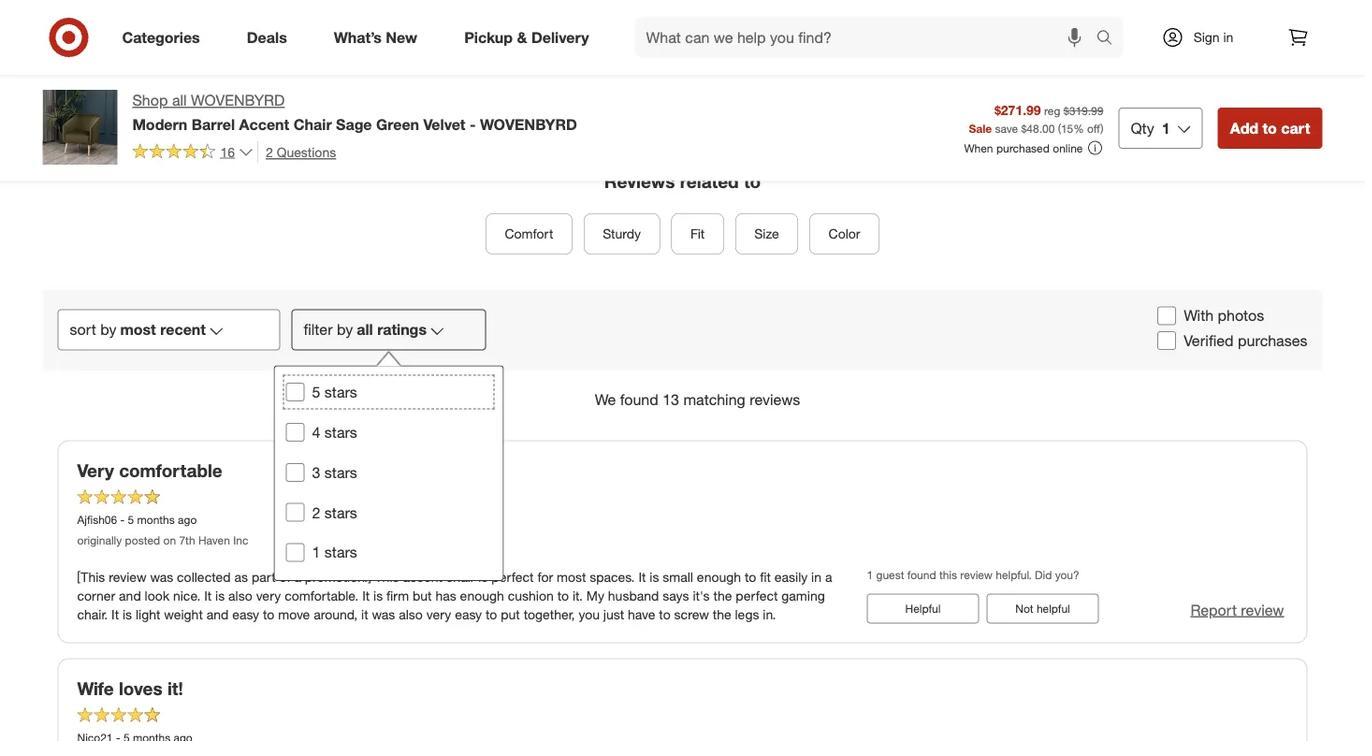 Task type: vqa. For each thing, say whether or not it's contained in the screenshot.
the top 'PERFECT'
yes



Task type: locate. For each thing, give the bounding box(es) containing it.
the
[[714, 588, 732, 604], [713, 607, 732, 623]]

very down the "part"
[[256, 588, 281, 604]]

review
[[961, 568, 993, 582], [109, 569, 147, 586], [1242, 601, 1285, 620]]

pickup & delivery
[[465, 28, 589, 46]]

1 vertical spatial 2
[[312, 504, 321, 522]]

to left put at the bottom left
[[486, 607, 498, 623]]

most up it.
[[557, 569, 586, 586]]

0 vertical spatial most
[[120, 321, 156, 340]]

review inside [this review was collected as part of a promotion.] this accent chair is perfect for most spaces. it is small enough to fit easily in a corner and look nice. it is also very comfortable. it is firm but has enough cushion to it. my husband says it's the perfect gaming chair. it is light weight and easy to move around, it was also very easy to put together, you just have to screw the legs in.
[[109, 569, 147, 586]]

0 vertical spatial also
[[229, 588, 253, 604]]

$271.99 reg $319.99 sale save $ 48.00 ( 15 % off )
[[970, 102, 1104, 135]]

1 vertical spatial most
[[557, 569, 586, 586]]

2 by from the left
[[337, 321, 353, 340]]

0 horizontal spatial wovenbyrd
[[191, 91, 285, 110]]

1 horizontal spatial in
[[1224, 29, 1234, 45]]

0 vertical spatial all
[[172, 91, 187, 110]]

1 horizontal spatial also
[[399, 607, 423, 623]]

1 horizontal spatial all
[[357, 321, 373, 340]]

1 left guest
[[867, 568, 874, 582]]

review for report review
[[1242, 601, 1285, 620]]

new
[[386, 28, 418, 46]]

0 horizontal spatial most
[[120, 321, 156, 340]]

0 horizontal spatial also
[[229, 588, 253, 604]]

review up look
[[109, 569, 147, 586]]

1 horizontal spatial and
[[207, 607, 229, 623]]

search button
[[1088, 17, 1133, 62]]

0 horizontal spatial a
[[294, 569, 301, 586]]

in right sign
[[1224, 29, 1234, 45]]

also down but
[[399, 607, 423, 623]]

move
[[278, 607, 310, 623]]

modern
[[132, 115, 188, 133]]

to left it.
[[558, 588, 569, 604]]

not
[[1016, 602, 1034, 616]]

1 vertical spatial 1
[[312, 544, 321, 562]]

and right weight
[[207, 607, 229, 623]]

questions
[[277, 144, 336, 160]]

originally
[[77, 533, 122, 548]]

1 vertical spatial in
[[812, 569, 822, 586]]

months
[[137, 514, 175, 528]]

0 vertical spatial wovenbyrd
[[191, 91, 285, 110]]

1 vertical spatial wovenbyrd
[[480, 115, 578, 133]]

nice.
[[173, 588, 201, 604]]

%
[[1074, 121, 1085, 135]]

it up it
[[362, 588, 370, 604]]

and up "light"
[[119, 588, 141, 604]]

1 horizontal spatial most
[[557, 569, 586, 586]]

found left 13
[[620, 391, 659, 409]]

is right chair
[[479, 569, 488, 586]]

review inside button
[[1242, 601, 1285, 620]]

1 horizontal spatial wovenbyrd
[[480, 115, 578, 133]]

4
[[312, 424, 321, 442]]

review right report
[[1242, 601, 1285, 620]]

by right filter on the top of the page
[[337, 321, 353, 340]]

a right easily
[[826, 569, 833, 586]]

3 stars checkbox
[[286, 464, 305, 482]]

0 horizontal spatial 1
[[312, 544, 321, 562]]

2 stars checkbox
[[286, 504, 305, 523]]

5
[[312, 384, 321, 402], [128, 514, 134, 528]]

2 horizontal spatial 1
[[1163, 119, 1171, 137]]

0 horizontal spatial and
[[119, 588, 141, 604]]

helpful.
[[996, 568, 1032, 582]]

2 for 2 stars
[[312, 504, 321, 522]]

sturdy button
[[584, 214, 661, 255]]

easy
[[232, 607, 259, 623], [455, 607, 482, 623]]

0 horizontal spatial 2
[[266, 144, 273, 160]]

1 vertical spatial perfect
[[736, 588, 778, 604]]

sage
[[336, 115, 372, 133]]

enough down chair
[[460, 588, 505, 604]]

1 horizontal spatial easy
[[455, 607, 482, 623]]

look
[[145, 588, 170, 604]]

to right add
[[1263, 119, 1278, 137]]

0 horizontal spatial review
[[109, 569, 147, 586]]

stars for 2 stars
[[325, 504, 357, 522]]

pickup
[[465, 28, 513, 46]]

stars
[[325, 384, 357, 402], [325, 424, 357, 442], [325, 464, 357, 482], [325, 504, 357, 522], [325, 544, 357, 562]]

found left this
[[908, 568, 937, 582]]

3 stars
[[312, 464, 357, 482]]

of
[[279, 569, 291, 586]]

1 horizontal spatial by
[[337, 321, 353, 340]]

0 vertical spatial 5
[[312, 384, 321, 402]]

the right 'it's'
[[714, 588, 732, 604]]

stars right 4
[[325, 424, 357, 442]]

review right this
[[961, 568, 993, 582]]

perfect up cushion
[[492, 569, 534, 586]]

all right shop
[[172, 91, 187, 110]]

0 vertical spatial found
[[620, 391, 659, 409]]

size button
[[736, 214, 799, 255]]

qty 1
[[1131, 119, 1171, 137]]

categories
[[122, 28, 200, 46]]

1 vertical spatial enough
[[460, 588, 505, 604]]

0 vertical spatial in
[[1224, 29, 1234, 45]]

purchased
[[997, 141, 1050, 155]]

0 horizontal spatial very
[[256, 588, 281, 604]]

filter by all ratings
[[304, 321, 427, 340]]

enough up 'it's'
[[697, 569, 742, 586]]

1 horizontal spatial a
[[826, 569, 833, 586]]

4 stars from the top
[[325, 504, 357, 522]]

put
[[501, 607, 520, 623]]

weight
[[164, 607, 203, 623]]

shop all wovenbyrd modern barrel accent chair sage green velvet - wovenbyrd
[[132, 91, 578, 133]]

stars up 4 stars
[[325, 384, 357, 402]]

ajfish06 - 5 months ago originally posted on 7th haven inc
[[77, 514, 249, 548]]

with photos
[[1185, 307, 1265, 325]]

0 vertical spatial -
[[470, 115, 476, 133]]

- inside the ajfish06 - 5 months ago originally posted on 7th haven inc
[[120, 514, 125, 528]]

- right ajfish06
[[120, 514, 125, 528]]

5 up posted
[[128, 514, 134, 528]]

it up husband
[[639, 569, 646, 586]]

what's new link
[[318, 17, 441, 58]]

)
[[1101, 121, 1104, 135]]

1 for 1 stars
[[312, 544, 321, 562]]

1 horizontal spatial found
[[908, 568, 937, 582]]

is
[[479, 569, 488, 586], [650, 569, 660, 586], [215, 588, 225, 604], [374, 588, 383, 604], [123, 607, 132, 623]]

0 horizontal spatial all
[[172, 91, 187, 110]]

stars up promotion.]
[[325, 544, 357, 562]]

when
[[965, 141, 994, 155]]

0 vertical spatial 2
[[266, 144, 273, 160]]

recent
[[160, 321, 206, 340]]

1 vertical spatial also
[[399, 607, 423, 623]]

2 down accent
[[266, 144, 273, 160]]

in inside [this review was collected as part of a promotion.] this accent chair is perfect for most spaces. it is small enough to fit easily in a corner and look nice. it is also very comfortable. it is firm but has enough cushion to it. my husband says it's the perfect gaming chair. it is light weight and easy to move around, it was also very easy to put together, you just have to screw the legs in.
[[812, 569, 822, 586]]

pickup & delivery link
[[449, 17, 613, 58]]

was up look
[[150, 569, 173, 586]]

wovenbyrd up barrel
[[191, 91, 285, 110]]

48.00
[[1027, 121, 1055, 135]]

2 horizontal spatial review
[[1242, 601, 1285, 620]]

2 right 2 stars option
[[312, 504, 321, 522]]

5 stars from the top
[[325, 544, 357, 562]]

1 horizontal spatial -
[[470, 115, 476, 133]]

easy down the has
[[455, 607, 482, 623]]

was right it
[[372, 607, 395, 623]]

16 link
[[132, 141, 254, 164]]

color
[[829, 226, 861, 242]]

wovenbyrd right 'velvet'
[[480, 115, 578, 133]]

2 stars from the top
[[325, 424, 357, 442]]

color button
[[810, 214, 880, 255]]

helpful button
[[867, 594, 980, 624]]

1 vertical spatial and
[[207, 607, 229, 623]]

sort
[[70, 321, 96, 340]]

$319.99
[[1064, 103, 1104, 117]]

3 stars from the top
[[325, 464, 357, 482]]

1 right qty
[[1163, 119, 1171, 137]]

stars right '3'
[[325, 464, 357, 482]]

1 by from the left
[[100, 321, 117, 340]]

1 stars from the top
[[325, 384, 357, 402]]

to right related
[[744, 171, 761, 193]]

(
[[1059, 121, 1062, 135]]

4 stars
[[312, 424, 357, 442]]

1 vertical spatial 5
[[128, 514, 134, 528]]

1 horizontal spatial was
[[372, 607, 395, 623]]

1 horizontal spatial enough
[[697, 569, 742, 586]]

on
[[163, 533, 176, 548]]

0 vertical spatial perfect
[[492, 569, 534, 586]]

0 horizontal spatial -
[[120, 514, 125, 528]]

verified
[[1185, 332, 1235, 350]]

when purchased online
[[965, 141, 1084, 155]]

- inside shop all wovenbyrd modern barrel accent chair sage green velvet - wovenbyrd
[[470, 115, 476, 133]]

0 horizontal spatial easy
[[232, 607, 259, 623]]

very down the has
[[427, 607, 452, 623]]

sign in link
[[1146, 17, 1263, 58]]

wovenbyrd
[[191, 91, 285, 110], [480, 115, 578, 133]]

stars for 1 stars
[[325, 544, 357, 562]]

1 vertical spatial -
[[120, 514, 125, 528]]

most inside [this review was collected as part of a promotion.] this accent chair is perfect for most spaces. it is small enough to fit easily in a corner and look nice. it is also very comfortable. it is firm but has enough cushion to it. my husband says it's the perfect gaming chair. it is light weight and easy to move around, it was also very easy to put together, you just have to screw the legs in.
[[557, 569, 586, 586]]

1 horizontal spatial 1
[[867, 568, 874, 582]]

2 vertical spatial 1
[[867, 568, 874, 582]]

accent
[[403, 569, 443, 586]]

5 stars checkbox
[[286, 384, 305, 402]]

the left legs
[[713, 607, 732, 623]]

stars down '3 stars' in the bottom left of the page
[[325, 504, 357, 522]]

0 horizontal spatial in
[[812, 569, 822, 586]]

5 right 5 stars option
[[312, 384, 321, 402]]

perfect down fit
[[736, 588, 778, 604]]

together,
[[524, 607, 575, 623]]

Verified purchases checkbox
[[1158, 332, 1177, 351]]

- right 'velvet'
[[470, 115, 476, 133]]

online
[[1054, 141, 1084, 155]]

1 vertical spatial all
[[357, 321, 373, 340]]

0 horizontal spatial was
[[150, 569, 173, 586]]

in up gaming
[[812, 569, 822, 586]]

0 horizontal spatial by
[[100, 321, 117, 340]]

0 horizontal spatial 5
[[128, 514, 134, 528]]

0 vertical spatial enough
[[697, 569, 742, 586]]

to
[[1263, 119, 1278, 137], [744, 171, 761, 193], [745, 569, 757, 586], [558, 588, 569, 604], [263, 607, 275, 623], [486, 607, 498, 623], [659, 607, 671, 623]]

most left recent
[[120, 321, 156, 340]]

to down says on the bottom
[[659, 607, 671, 623]]

firm
[[387, 588, 409, 604]]

did
[[1036, 568, 1053, 582]]

by
[[100, 321, 117, 340], [337, 321, 353, 340]]

has
[[436, 588, 457, 604]]

qty
[[1131, 119, 1155, 137]]

1 horizontal spatial perfect
[[736, 588, 778, 604]]

2 stars
[[312, 504, 357, 522]]

0 horizontal spatial perfect
[[492, 569, 534, 586]]

a right the of on the bottom left of page
[[294, 569, 301, 586]]

not helpful button
[[987, 594, 1100, 624]]

enough
[[697, 569, 742, 586], [460, 588, 505, 604]]

also down as
[[229, 588, 253, 604]]

1 horizontal spatial 2
[[312, 504, 321, 522]]

1 vertical spatial very
[[427, 607, 452, 623]]

not helpful
[[1016, 602, 1071, 616]]

by right sort
[[100, 321, 117, 340]]

all left ratings
[[357, 321, 373, 340]]

0 horizontal spatial found
[[620, 391, 659, 409]]

1 horizontal spatial 5
[[312, 384, 321, 402]]

2 questions
[[266, 144, 336, 160]]

13
[[663, 391, 680, 409]]

very
[[77, 461, 114, 482]]

verified purchases
[[1185, 332, 1308, 350]]

0 vertical spatial 1
[[1163, 119, 1171, 137]]

haven
[[198, 533, 230, 548]]

easy down as
[[232, 607, 259, 623]]

fit
[[760, 569, 771, 586]]

1 right 1 stars checkbox
[[312, 544, 321, 562]]

gaming
[[782, 588, 826, 604]]

review for [this review was collected as part of a promotion.] this accent chair is perfect for most spaces. it is small enough to fit easily in a corner and look nice. it is also very comfortable. it is firm but has enough cushion to it. my husband says it's the perfect gaming chair. it is light weight and easy to move around, it was also very easy to put together, you just have to screw the legs in.
[[109, 569, 147, 586]]



Task type: describe. For each thing, give the bounding box(es) containing it.
promotion.]
[[305, 569, 371, 586]]

delivery
[[532, 28, 589, 46]]

chair.
[[77, 607, 108, 623]]

stars for 4 stars
[[325, 424, 357, 442]]

off
[[1088, 121, 1101, 135]]

velvet
[[424, 115, 466, 133]]

is left "light"
[[123, 607, 132, 623]]

16
[[220, 144, 235, 160]]

it down collected at the left bottom of the page
[[204, 588, 212, 604]]

part
[[252, 569, 276, 586]]

we
[[595, 391, 616, 409]]

4 stars checkbox
[[286, 424, 305, 442]]

wife loves it!
[[77, 679, 183, 700]]

collected
[[177, 569, 231, 586]]

3
[[312, 464, 321, 482]]

comfortable.
[[285, 588, 359, 604]]

just
[[604, 607, 625, 623]]

5 stars
[[312, 384, 357, 402]]

it right chair. on the bottom left of page
[[111, 607, 119, 623]]

screw
[[675, 607, 710, 623]]

7th
[[179, 533, 195, 548]]

comfort button
[[486, 214, 573, 255]]

15
[[1062, 121, 1074, 135]]

1 vertical spatial was
[[372, 607, 395, 623]]

deals link
[[231, 17, 311, 58]]

stars for 3 stars
[[325, 464, 357, 482]]

&
[[517, 28, 528, 46]]

1 easy from the left
[[232, 607, 259, 623]]

report review
[[1191, 601, 1285, 620]]

image of modern barrel accent chair sage green velvet - wovenbyrd image
[[43, 90, 117, 165]]

easily
[[775, 569, 808, 586]]

loves
[[119, 679, 163, 700]]

legs
[[735, 607, 760, 623]]

comfort
[[505, 226, 554, 242]]

0 vertical spatial the
[[714, 588, 732, 604]]

cart
[[1282, 119, 1311, 137]]

1 vertical spatial found
[[908, 568, 937, 582]]

add
[[1231, 119, 1259, 137]]

it's
[[693, 588, 710, 604]]

1 vertical spatial the
[[713, 607, 732, 623]]

1 horizontal spatial very
[[427, 607, 452, 623]]

posted
[[125, 533, 160, 548]]

stars for 5 stars
[[325, 384, 357, 402]]

we found 13 matching reviews
[[595, 391, 801, 409]]

shop
[[132, 91, 168, 110]]

1 stars checkbox
[[286, 544, 305, 563]]

to left move
[[263, 607, 275, 623]]

is left firm
[[374, 588, 383, 604]]

reviews
[[750, 391, 801, 409]]

5 inside the ajfish06 - 5 months ago originally posted on 7th haven inc
[[128, 514, 134, 528]]

With photos checkbox
[[1158, 307, 1177, 326]]

is down collected at the left bottom of the page
[[215, 588, 225, 604]]

add to cart
[[1231, 119, 1311, 137]]

photos
[[1219, 307, 1265, 325]]

fit button
[[672, 214, 724, 255]]

this
[[375, 569, 399, 586]]

2 a from the left
[[826, 569, 833, 586]]

What can we help you find? suggestions appear below search field
[[635, 17, 1101, 58]]

around,
[[314, 607, 358, 623]]

guest
[[877, 568, 905, 582]]

spaces.
[[590, 569, 635, 586]]

0 vertical spatial and
[[119, 588, 141, 604]]

0 vertical spatial was
[[150, 569, 173, 586]]

corner
[[77, 588, 115, 604]]

to inside button
[[1263, 119, 1278, 137]]

helpful
[[906, 602, 941, 616]]

search
[[1088, 30, 1133, 48]]

report review button
[[1191, 600, 1285, 621]]

[this
[[77, 569, 105, 586]]

with
[[1185, 307, 1214, 325]]

save
[[996, 121, 1019, 135]]

but
[[413, 588, 432, 604]]

you?
[[1056, 568, 1080, 582]]

is left 'small'
[[650, 569, 660, 586]]

have
[[628, 607, 656, 623]]

this
[[940, 568, 958, 582]]

as
[[235, 569, 248, 586]]

accent
[[239, 115, 289, 133]]

ago
[[178, 514, 197, 528]]

it.
[[573, 588, 583, 604]]

reg
[[1045, 103, 1061, 117]]

0 horizontal spatial enough
[[460, 588, 505, 604]]

sale
[[970, 121, 993, 135]]

sturdy
[[603, 226, 641, 242]]

chair
[[446, 569, 475, 586]]

size
[[755, 226, 780, 242]]

ajfish06
[[77, 514, 117, 528]]

all inside shop all wovenbyrd modern barrel accent chair sage green velvet - wovenbyrd
[[172, 91, 187, 110]]

barrel
[[192, 115, 235, 133]]

0 vertical spatial very
[[256, 588, 281, 604]]

sort by most recent
[[70, 321, 206, 340]]

2 easy from the left
[[455, 607, 482, 623]]

sign
[[1194, 29, 1220, 45]]

1 for 1 guest found this review helpful. did you?
[[867, 568, 874, 582]]

light
[[136, 607, 160, 623]]

filter
[[304, 321, 333, 340]]

very comfortable
[[77, 461, 223, 482]]

it
[[362, 607, 369, 623]]

1 a from the left
[[294, 569, 301, 586]]

sign in
[[1194, 29, 1234, 45]]

2 questions link
[[258, 141, 336, 163]]

by for filter by
[[337, 321, 353, 340]]

in.
[[763, 607, 777, 623]]

it!
[[167, 679, 183, 700]]

by for sort by
[[100, 321, 117, 340]]

green
[[376, 115, 420, 133]]

to left fit
[[745, 569, 757, 586]]

2 for 2 questions
[[266, 144, 273, 160]]

1 horizontal spatial review
[[961, 568, 993, 582]]



